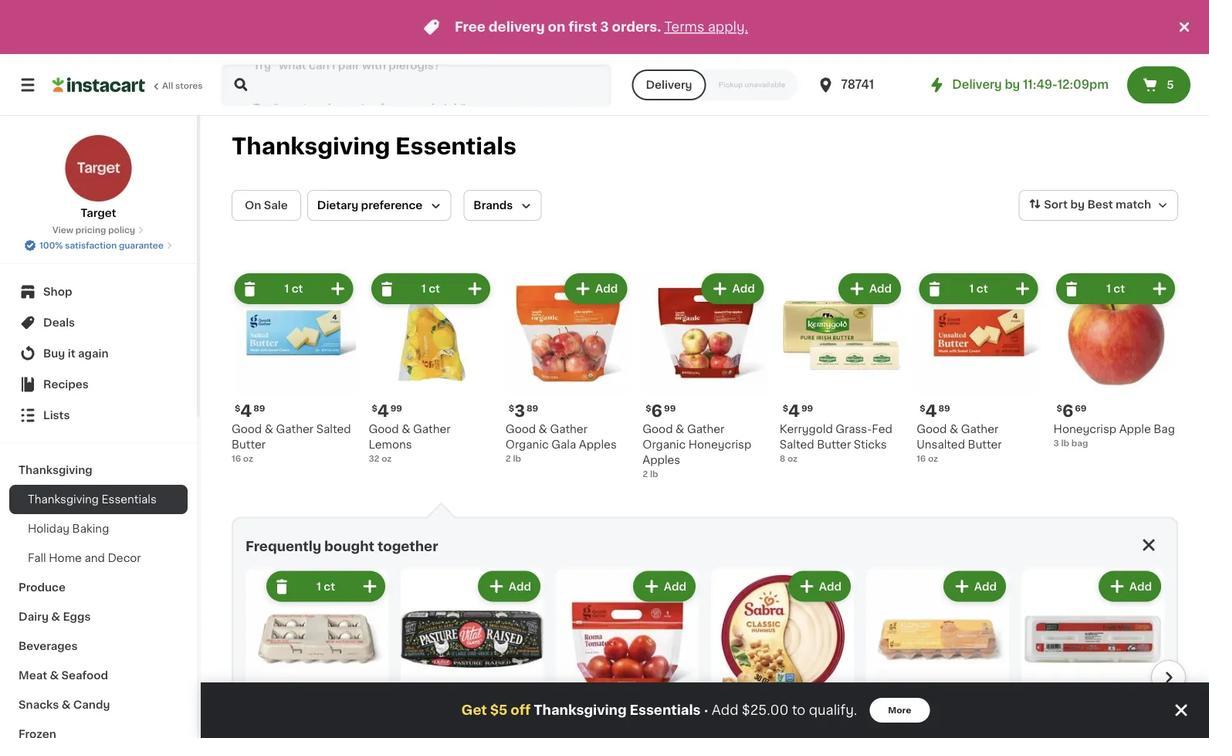 Task type: locate. For each thing, give the bounding box(es) containing it.
3 89 from the left
[[939, 404, 951, 413]]

bag
[[1154, 424, 1176, 435]]

delivery left 11:49-
[[953, 79, 1003, 90]]

organic inside good & gather organic honeycrisp apples 2 lb
[[643, 439, 686, 450]]

0 horizontal spatial thanksgiving essentials
[[28, 494, 157, 505]]

16
[[232, 454, 241, 463], [917, 454, 927, 463]]

89 up unsalted on the bottom right
[[939, 404, 951, 413]]

3 oz from the left
[[788, 454, 798, 463]]

1 ct left increment quantity of good & gather salted butter image
[[285, 284, 303, 294]]

3 up good & gather organic gala apples 2 lb
[[515, 403, 525, 419]]

gather inside good & gather organic honeycrisp apples 2 lb
[[688, 424, 725, 435]]

it
[[68, 348, 75, 359]]

0 horizontal spatial $ 4 89
[[235, 403, 265, 419]]

essentials left •
[[630, 704, 701, 717]]

butter inside "good & gather unsalted butter 16 oz"
[[968, 439, 1003, 450]]

1 vertical spatial lb
[[513, 454, 522, 463]]

produce link
[[9, 573, 188, 603]]

good & gather salted butter 16 oz
[[232, 424, 351, 463]]

2 6 from the left
[[1063, 403, 1074, 419]]

ct for good & gather unsalted butter
[[977, 284, 989, 294]]

delivery inside button
[[646, 80, 693, 90]]

2 89 from the left
[[527, 404, 539, 413]]

remove good & gather unsalted butter image
[[926, 280, 945, 298]]

& inside good & gather organic gala apples 2 lb
[[539, 424, 548, 435]]

oz inside good & gather lemons 32 oz
[[382, 454, 392, 463]]

delivery
[[953, 79, 1003, 90], [646, 80, 693, 90]]

1 butter from the left
[[232, 439, 266, 450]]

by inside best match sort by field
[[1071, 199, 1085, 210]]

5 gather from the left
[[962, 424, 999, 435]]

2 good from the left
[[369, 424, 399, 435]]

1 right 'remove good & gather lemons' 'image' at top
[[422, 284, 426, 294]]

1 $ 4 99 from the left
[[372, 403, 402, 419]]

kerrygold
[[780, 424, 833, 435]]

$ 2 99
[[870, 719, 899, 735]]

all
[[162, 82, 173, 90]]

2 horizontal spatial 2
[[876, 719, 886, 735]]

product group containing 2
[[867, 568, 1010, 739]]

5 good from the left
[[917, 424, 947, 435]]

1 good from the left
[[232, 424, 262, 435]]

remove good & gather lemons image
[[378, 280, 396, 298]]

good inside good & gather salted butter 16 oz
[[232, 424, 262, 435]]

& for good & gather lemons 32 oz
[[402, 424, 411, 435]]

0 horizontal spatial 89
[[254, 404, 265, 413]]

$ 4 89 up good & gather salted butter 16 oz
[[235, 403, 265, 419]]

0 vertical spatial honeycrisp
[[1054, 424, 1117, 435]]

2 vertical spatial essentials
[[630, 704, 701, 717]]

increment quantity of good & gather grade a cage-free large eggs image
[[361, 577, 379, 596]]

2 horizontal spatial lb
[[1062, 439, 1070, 447]]

0 horizontal spatial butter
[[232, 439, 266, 450]]

organic down $ 6 99
[[643, 439, 686, 450]]

view pricing policy link
[[52, 224, 145, 236]]

good inside good & gather lemons 32 oz
[[369, 424, 399, 435]]

3 butter from the left
[[968, 439, 1003, 450]]

1 vertical spatial honeycrisp
[[689, 439, 752, 450]]

1 ct right remove good & gather unsalted butter icon
[[970, 284, 989, 294]]

essentials up brands
[[396, 136, 517, 158]]

89 for good & gather organic gala apples
[[527, 404, 539, 413]]

qualify.
[[809, 704, 858, 717]]

delivery by 11:49-12:09pm link
[[928, 76, 1109, 94]]

$ for good & gather organic honeycrisp apples
[[646, 404, 652, 413]]

89 up good & gather salted butter 16 oz
[[254, 404, 265, 413]]

ct for good & gather salted butter
[[292, 284, 303, 294]]

gather
[[276, 424, 314, 435], [413, 424, 451, 435], [550, 424, 588, 435], [688, 424, 725, 435], [962, 424, 999, 435]]

1 $ 4 89 from the left
[[235, 403, 265, 419]]

2 vertical spatial 2
[[876, 719, 886, 735]]

$ 4 99 up the lemons
[[372, 403, 402, 419]]

1 horizontal spatial thanksgiving essentials
[[232, 136, 517, 158]]

0 horizontal spatial organic
[[506, 439, 549, 450]]

100% satisfaction guarantee button
[[24, 236, 173, 252]]

good inside good & gather organic gala apples 2 lb
[[506, 424, 536, 435]]

$ 4 99
[[372, 403, 402, 419], [783, 403, 814, 419]]

0 horizontal spatial 2
[[506, 454, 511, 463]]

1 horizontal spatial 89
[[527, 404, 539, 413]]

good inside good & gather organic honeycrisp apples 2 lb
[[643, 424, 673, 435]]

69
[[1076, 404, 1087, 413]]

0 horizontal spatial 3
[[515, 403, 525, 419]]

89 inside "$ 3 89"
[[527, 404, 539, 413]]

kerrygold grass-fed salted butter sticks 8 oz
[[780, 424, 893, 463]]

recipes link
[[9, 369, 188, 400]]

2 horizontal spatial 89
[[939, 404, 951, 413]]

4 up good & gather salted butter 16 oz
[[241, 403, 252, 419]]

ct left increment quantity of good & gather grade a cage-free large eggs image
[[324, 581, 335, 592]]

apples right gala
[[579, 439, 617, 450]]

1 horizontal spatial honeycrisp
[[1054, 424, 1117, 435]]

16 for good & gather salted butter
[[232, 454, 241, 463]]

99 for kerrygold grass-fed salted butter sticks
[[802, 404, 814, 413]]

32
[[369, 454, 380, 463]]

99 up the lemons
[[391, 404, 402, 413]]

ct left increment quantity of good & gather unsalted butter "image"
[[977, 284, 989, 294]]

remove honeycrisp apple bag image
[[1063, 280, 1082, 298]]

1 ct right remove honeycrisp apple bag icon
[[1107, 284, 1126, 294]]

1 right remove honeycrisp apple bag icon
[[1107, 284, 1112, 294]]

essentials
[[396, 136, 517, 158], [102, 494, 157, 505], [630, 704, 701, 717]]

0 vertical spatial thanksgiving essentials
[[232, 136, 517, 158]]

& inside the dairy & eggs link
[[51, 612, 60, 623]]

butter inside kerrygold grass-fed salted butter sticks 8 oz
[[818, 439, 852, 450]]

4 for good & gather unsalted butter
[[926, 403, 937, 419]]

increment quantity of good & gather lemons image
[[466, 280, 484, 298]]

99 inside $ 6 99
[[664, 404, 676, 413]]

section inside thanksgiving essentials main content
[[224, 503, 1187, 739]]

3 good from the left
[[506, 424, 536, 435]]

1 horizontal spatial $ 4 99
[[783, 403, 814, 419]]

$ 4 89 up unsalted on the bottom right
[[920, 403, 951, 419]]

1 gather from the left
[[276, 424, 314, 435]]

6
[[652, 403, 663, 419], [1063, 403, 1074, 419]]

5
[[1168, 80, 1175, 90]]

1 oz from the left
[[243, 454, 253, 463]]

1 right "remove good & gather salted butter" icon
[[285, 284, 289, 294]]

section containing 1
[[224, 503, 1187, 739]]

thanksgiving essentials inside thanksgiving essentials main content
[[232, 136, 517, 158]]

& for good & gather unsalted butter 16 oz
[[950, 424, 959, 435]]

view
[[52, 226, 73, 234]]

& for good & gather salted butter 16 oz
[[265, 424, 274, 435]]

product group containing 1 ct
[[246, 568, 389, 739]]

apples inside good & gather organic gala apples 2 lb
[[579, 439, 617, 450]]

delivery by 11:49-12:09pm
[[953, 79, 1109, 90]]

16 inside good & gather salted butter 16 oz
[[232, 454, 241, 463]]

thanksgiving essentials up baking
[[28, 494, 157, 505]]

0 horizontal spatial 6
[[652, 403, 663, 419]]

$25.00
[[742, 704, 789, 717]]

gather inside good & gather lemons 32 oz
[[413, 424, 451, 435]]

3 right first
[[601, 20, 609, 34]]

0 vertical spatial by
[[1005, 79, 1021, 90]]

1 ct down frequently bought together
[[317, 581, 335, 592]]

6 for honeycrisp apple bag
[[1063, 403, 1074, 419]]

3 inside limited time offer region
[[601, 20, 609, 34]]

1 horizontal spatial 6
[[1063, 403, 1074, 419]]

0 horizontal spatial $ 4 99
[[372, 403, 402, 419]]

oz inside kerrygold grass-fed salted butter sticks 8 oz
[[788, 454, 798, 463]]

item carousel region
[[224, 562, 1187, 739]]

salted inside good & gather salted butter 16 oz
[[317, 424, 351, 435]]

match
[[1116, 199, 1152, 210]]

good for good & gather lemons
[[369, 424, 399, 435]]

2
[[506, 454, 511, 463], [643, 470, 648, 478], [876, 719, 886, 735]]

2 $ 4 99 from the left
[[783, 403, 814, 419]]

1 horizontal spatial delivery
[[953, 79, 1003, 90]]

1 ct for good & gather salted butter
[[285, 284, 303, 294]]

99 down more
[[888, 720, 899, 729]]

Best match Sort by field
[[1019, 190, 1179, 221]]

2 for 6
[[643, 470, 648, 478]]

gather inside "good & gather unsalted butter 16 oz"
[[962, 424, 999, 435]]

8
[[780, 454, 786, 463]]

None search field
[[221, 63, 612, 107]]

all stores link
[[53, 63, 204, 107]]

target link
[[65, 134, 132, 221]]

0 horizontal spatial salted
[[317, 424, 351, 435]]

section
[[224, 503, 1187, 739]]

ct inside group
[[324, 581, 335, 592]]

2 16 from the left
[[917, 454, 927, 463]]

99
[[391, 404, 402, 413], [664, 404, 676, 413], [802, 404, 814, 413], [888, 720, 899, 729]]

4 up the lemons
[[378, 403, 389, 419]]

$ for good & gather salted butter
[[235, 404, 241, 413]]

0 vertical spatial lb
[[1062, 439, 1070, 447]]

apples down $ 6 99
[[643, 455, 681, 465]]

gather for good & gather organic honeycrisp apples
[[688, 424, 725, 435]]

thanksgiving essentials up dietary preference
[[232, 136, 517, 158]]

1 ct left increment quantity of good & gather lemons image
[[422, 284, 440, 294]]

1 left 19
[[565, 719, 572, 735]]

delivery
[[489, 20, 545, 34]]

2 gather from the left
[[413, 424, 451, 435]]

0 vertical spatial 3
[[601, 20, 609, 34]]

organic down "$ 3 89"
[[506, 439, 549, 450]]

dietary preference
[[317, 200, 423, 211]]

0 vertical spatial 2
[[506, 454, 511, 463]]

& for snacks & candy
[[62, 700, 71, 711]]

$
[[235, 404, 241, 413], [372, 404, 378, 413], [509, 404, 515, 413], [646, 404, 652, 413], [783, 404, 789, 413], [920, 404, 926, 413], [1057, 404, 1063, 413], [559, 720, 565, 729], [870, 720, 876, 729]]

1 vertical spatial 2
[[643, 470, 648, 478]]

0 horizontal spatial by
[[1005, 79, 1021, 90]]

& for good & gather organic gala apples 2 lb
[[539, 424, 548, 435]]

butter
[[232, 439, 266, 450], [818, 439, 852, 450], [968, 439, 1003, 450]]

99 for good & gather organic honeycrisp apples
[[664, 404, 676, 413]]

product group
[[232, 270, 356, 465], [369, 270, 494, 465], [506, 270, 631, 465], [643, 270, 768, 480], [780, 270, 905, 465], [917, 270, 1042, 465], [1054, 270, 1179, 449], [246, 568, 389, 739], [401, 568, 544, 739], [556, 568, 699, 739], [712, 568, 854, 739], [867, 568, 1010, 739], [1022, 568, 1165, 739]]

1 horizontal spatial by
[[1071, 199, 1085, 210]]

by left 11:49-
[[1005, 79, 1021, 90]]

2 horizontal spatial essentials
[[630, 704, 701, 717]]

ct for honeycrisp apple bag
[[1114, 284, 1126, 294]]

0 horizontal spatial delivery
[[646, 80, 693, 90]]

target
[[81, 208, 116, 219]]

3 gather from the left
[[550, 424, 588, 435]]

$ inside '$ 2 99'
[[870, 720, 876, 729]]

6 for good & gather organic honeycrisp apples
[[652, 403, 663, 419]]

lb down $ 6 99
[[650, 470, 659, 478]]

good inside "good & gather unsalted butter 16 oz"
[[917, 424, 947, 435]]

& inside good & gather organic honeycrisp apples 2 lb
[[676, 424, 685, 435]]

0 vertical spatial apples
[[579, 439, 617, 450]]

1 vertical spatial by
[[1071, 199, 1085, 210]]

lb
[[1062, 439, 1070, 447], [513, 454, 522, 463], [650, 470, 659, 478]]

1 horizontal spatial $ 4 89
[[920, 403, 951, 419]]

delivery down the terms
[[646, 80, 693, 90]]

4 gather from the left
[[688, 424, 725, 435]]

2 oz from the left
[[382, 454, 392, 463]]

2 inside item carousel region
[[876, 719, 886, 735]]

12:09pm
[[1058, 79, 1109, 90]]

2 inside good & gather organic gala apples 2 lb
[[506, 454, 511, 463]]

ct for good & gather lemons
[[429, 284, 440, 294]]

salted for kerrygold grass-fed salted butter sticks
[[780, 439, 815, 450]]

2 butter from the left
[[818, 439, 852, 450]]

$ 4 99 up kerrygold
[[783, 403, 814, 419]]

thanksgiving
[[232, 136, 390, 158], [19, 465, 93, 476], [28, 494, 99, 505], [534, 704, 627, 717]]

6 left 69
[[1063, 403, 1074, 419]]

16 inside "good & gather unsalted butter 16 oz"
[[917, 454, 927, 463]]

butter for good & gather unsalted butter
[[968, 439, 1003, 450]]

& for good & gather organic honeycrisp apples 2 lb
[[676, 424, 685, 435]]

good for good & gather organic honeycrisp apples
[[643, 424, 673, 435]]

78741 button
[[817, 63, 910, 107]]

good for good & gather unsalted butter
[[917, 424, 947, 435]]

1 16 from the left
[[232, 454, 241, 463]]

1 vertical spatial apples
[[643, 455, 681, 465]]

6 up good & gather organic honeycrisp apples 2 lb
[[652, 403, 663, 419]]

butter inside good & gather salted butter 16 oz
[[232, 439, 266, 450]]

1 ct for honeycrisp apple bag
[[1107, 284, 1126, 294]]

deals
[[43, 318, 75, 328]]

4 for kerrygold grass-fed salted butter sticks
[[789, 403, 800, 419]]

by inside delivery by 11:49-12:09pm link
[[1005, 79, 1021, 90]]

salted inside kerrygold grass-fed salted butter sticks 8 oz
[[780, 439, 815, 450]]

2 horizontal spatial 3
[[1054, 439, 1060, 447]]

ct left increment quantity of honeycrisp apple bag icon
[[1114, 284, 1126, 294]]

$ 1 19
[[559, 719, 583, 735]]

4 up kerrygold
[[789, 403, 800, 419]]

thanksgiving up 19
[[534, 704, 627, 717]]

3
[[601, 20, 609, 34], [515, 403, 525, 419], [1054, 439, 1060, 447]]

essentials down thanksgiving link
[[102, 494, 157, 505]]

4 oz from the left
[[929, 454, 939, 463]]

0 horizontal spatial 16
[[232, 454, 241, 463]]

$ for good & gather organic gala apples
[[509, 404, 515, 413]]

1 horizontal spatial apples
[[643, 455, 681, 465]]

increment quantity of good & gather unsalted butter image
[[1014, 280, 1033, 298]]

4 good from the left
[[643, 424, 673, 435]]

0 horizontal spatial apples
[[579, 439, 617, 450]]

good & gather lemons 32 oz
[[369, 424, 451, 463]]

1 horizontal spatial 2
[[643, 470, 648, 478]]

& inside snacks & candy "link"
[[62, 700, 71, 711]]

1 6 from the left
[[652, 403, 663, 419]]

1 right remove good & gather unsalted butter icon
[[970, 284, 975, 294]]

&
[[265, 424, 274, 435], [402, 424, 411, 435], [539, 424, 548, 435], [676, 424, 685, 435], [950, 424, 959, 435], [51, 612, 60, 623], [50, 671, 59, 681], [62, 700, 71, 711]]

1 horizontal spatial lb
[[650, 470, 659, 478]]

ct left increment quantity of good & gather lemons image
[[429, 284, 440, 294]]

99 for good & gather lemons
[[391, 404, 402, 413]]

0 horizontal spatial honeycrisp
[[689, 439, 752, 450]]

fall home and decor link
[[9, 544, 188, 573]]

$ inside $ 6 99
[[646, 404, 652, 413]]

organic inside good & gather organic gala apples 2 lb
[[506, 439, 549, 450]]

100%
[[39, 241, 63, 250]]

organic
[[506, 439, 549, 450], [643, 439, 686, 450]]

1 horizontal spatial 16
[[917, 454, 927, 463]]

2 vertical spatial lb
[[650, 470, 659, 478]]

all stores
[[162, 82, 203, 90]]

$ inside "$ 3 89"
[[509, 404, 515, 413]]

gather for good & gather organic gala apples
[[550, 424, 588, 435]]

& inside good & gather lemons 32 oz
[[402, 424, 411, 435]]

oz inside "good & gather unsalted butter 16 oz"
[[929, 454, 939, 463]]

2 horizontal spatial butter
[[968, 439, 1003, 450]]

1 vertical spatial 3
[[515, 403, 525, 419]]

ct left increment quantity of good & gather salted butter image
[[292, 284, 303, 294]]

& for dairy & eggs
[[51, 612, 60, 623]]

99 up kerrygold
[[802, 404, 814, 413]]

1 vertical spatial thanksgiving essentials
[[28, 494, 157, 505]]

gather for good & gather lemons
[[413, 424, 451, 435]]

4 up unsalted on the bottom right
[[926, 403, 937, 419]]

$ for good & gather lemons
[[372, 404, 378, 413]]

holiday
[[28, 524, 70, 535]]

4 down vegan
[[720, 719, 732, 735]]

lb inside honeycrisp apple bag 3 lb bag
[[1062, 439, 1070, 447]]

shop
[[43, 287, 72, 297]]

•
[[704, 704, 709, 717]]

Search field
[[223, 65, 611, 105]]

1 organic from the left
[[506, 439, 549, 450]]

$ 6 99
[[646, 403, 676, 419]]

& inside good & gather salted butter 16 oz
[[265, 424, 274, 435]]

lists
[[43, 410, 70, 421]]

1 horizontal spatial butter
[[818, 439, 852, 450]]

target logo image
[[65, 134, 132, 202]]

add
[[596, 284, 618, 294], [733, 284, 755, 294], [870, 284, 892, 294], [509, 581, 532, 592], [664, 581, 687, 592], [820, 581, 842, 592], [975, 581, 997, 592], [1130, 581, 1153, 592], [712, 704, 739, 717]]

bought
[[325, 540, 375, 553]]

2 organic from the left
[[643, 439, 686, 450]]

delivery for delivery
[[646, 80, 693, 90]]

2 inside good & gather organic honeycrisp apples 2 lb
[[643, 470, 648, 478]]

1 vertical spatial salted
[[780, 439, 815, 450]]

0 horizontal spatial lb
[[513, 454, 522, 463]]

good for good & gather organic gala apples
[[506, 424, 536, 435]]

lists link
[[9, 400, 188, 431]]

0 vertical spatial salted
[[317, 424, 351, 435]]

salted
[[317, 424, 351, 435], [780, 439, 815, 450]]

best
[[1088, 199, 1114, 210]]

product group containing 3
[[506, 270, 631, 465]]

lb for 6
[[650, 470, 659, 478]]

add button
[[566, 275, 626, 303], [703, 275, 763, 303], [841, 275, 900, 303], [480, 573, 539, 601], [635, 573, 695, 601], [790, 573, 850, 601], [945, 573, 1005, 601], [1101, 573, 1160, 601]]

lb left bag
[[1062, 439, 1070, 447]]

gather inside good & gather salted butter 16 oz
[[276, 424, 314, 435]]

grass-
[[836, 424, 873, 435]]

2 $ 4 89 from the left
[[920, 403, 951, 419]]

remove good & gather grade a cage-free large eggs image
[[273, 577, 291, 596]]

& inside "good & gather unsalted butter 16 oz"
[[950, 424, 959, 435]]

1 horizontal spatial essentials
[[396, 136, 517, 158]]

instacart logo image
[[53, 76, 145, 94]]

3 inside 'product' group
[[515, 403, 525, 419]]

1 horizontal spatial organic
[[643, 439, 686, 450]]

lb down "$ 3 89"
[[513, 454, 522, 463]]

gather inside good & gather organic gala apples 2 lb
[[550, 424, 588, 435]]

lb inside good & gather organic gala apples 2 lb
[[513, 454, 522, 463]]

1 vertical spatial essentials
[[102, 494, 157, 505]]

78741
[[842, 79, 875, 90]]

deals link
[[9, 307, 188, 338]]

100% satisfaction guarantee
[[39, 241, 164, 250]]

$ inside $ 6 69
[[1057, 404, 1063, 413]]

get
[[462, 704, 487, 717]]

$ 4 89 for good & gather unsalted butter
[[920, 403, 951, 419]]

99 up good & gather organic honeycrisp apples 2 lb
[[664, 404, 676, 413]]

2 vertical spatial 3
[[1054, 439, 1060, 447]]

by right sort
[[1071, 199, 1085, 210]]

$ 4 89 for good & gather salted butter
[[235, 403, 265, 419]]

& inside meat & seafood link
[[50, 671, 59, 681]]

89
[[254, 404, 265, 413], [527, 404, 539, 413], [939, 404, 951, 413]]

1 89 from the left
[[254, 404, 265, 413]]

terms
[[665, 20, 705, 34]]

thanksgiving essentials
[[232, 136, 517, 158], [28, 494, 157, 505]]

apples inside good & gather organic honeycrisp apples 2 lb
[[643, 455, 681, 465]]

lb inside good & gather organic honeycrisp apples 2 lb
[[650, 470, 659, 478]]

3 left bag
[[1054, 439, 1060, 447]]

dietary
[[317, 200, 359, 211]]

thanksgiving up dietary
[[232, 136, 390, 158]]

1 horizontal spatial salted
[[780, 439, 815, 450]]

recipes
[[43, 379, 89, 390]]

89 up good & gather organic gala apples 2 lb
[[527, 404, 539, 413]]

1 horizontal spatial 3
[[601, 20, 609, 34]]

honeycrisp inside honeycrisp apple bag 3 lb bag
[[1054, 424, 1117, 435]]



Task type: describe. For each thing, give the bounding box(es) containing it.
11:49-
[[1024, 79, 1058, 90]]

oz inside good & gather salted butter 16 oz
[[243, 454, 253, 463]]

snacks
[[19, 700, 59, 711]]

5 button
[[1128, 66, 1191, 104]]

free
[[455, 20, 486, 34]]

organic for 3
[[506, 439, 549, 450]]

add inside treatment tracker modal dialog
[[712, 704, 739, 717]]

apples for 6
[[643, 455, 681, 465]]

1 for good & gather unsalted butter
[[970, 284, 975, 294]]

good & gather organic gala apples 2 lb
[[506, 424, 617, 463]]

by for delivery
[[1005, 79, 1021, 90]]

1 for honeycrisp apple bag
[[1107, 284, 1112, 294]]

$ 4 99 for good
[[372, 403, 402, 419]]

seafood
[[61, 671, 108, 681]]

to
[[792, 704, 806, 717]]

dairy
[[19, 612, 49, 623]]

thanksgiving up holiday baking
[[28, 494, 99, 505]]

treatment tracker modal dialog
[[201, 683, 1210, 739]]

orders.
[[612, 20, 662, 34]]

eggs
[[63, 612, 91, 623]]

on
[[245, 200, 261, 211]]

meat & seafood link
[[9, 661, 188, 691]]

4 inside item carousel region
[[720, 719, 732, 735]]

organic for 6
[[643, 439, 686, 450]]

meat & seafood
[[19, 671, 108, 681]]

$ for good & gather unsalted butter
[[920, 404, 926, 413]]

unsalted
[[917, 439, 966, 450]]

first
[[569, 20, 598, 34]]

4 for good & gather salted butter
[[241, 403, 252, 419]]

fall
[[28, 553, 46, 564]]

sort
[[1045, 199, 1069, 210]]

gala
[[552, 439, 577, 450]]

2 for 3
[[506, 454, 511, 463]]

89 for good & gather unsalted butter
[[939, 404, 951, 413]]

$7.89 element
[[401, 717, 544, 737]]

honeycrisp apple bag 3 lb bag
[[1054, 424, 1176, 447]]

limited time offer region
[[0, 0, 1176, 54]]

on
[[548, 20, 566, 34]]

1 ct for good & gather unsalted butter
[[970, 284, 989, 294]]

89 for good & gather salted butter
[[254, 404, 265, 413]]

preference
[[361, 200, 423, 211]]

more
[[889, 707, 912, 715]]

beverages
[[19, 641, 78, 652]]

16 for good & gather unsalted butter
[[917, 454, 927, 463]]

3 inside honeycrisp apple bag 3 lb bag
[[1054, 439, 1060, 447]]

frequently
[[246, 540, 321, 553]]

gather for good & gather salted butter
[[276, 424, 314, 435]]

19
[[574, 720, 583, 729]]

thanksgiving inside treatment tracker modal dialog
[[534, 704, 627, 717]]

increment quantity of good & gather salted butter image
[[329, 280, 347, 298]]

thanksgiving essentials main content
[[201, 116, 1210, 739]]

sort by
[[1045, 199, 1085, 210]]

$5
[[490, 704, 508, 717]]

beverages link
[[9, 632, 188, 661]]

0 horizontal spatial essentials
[[102, 494, 157, 505]]

buy
[[43, 348, 65, 359]]

increment quantity of honeycrisp apple bag image
[[1151, 280, 1170, 298]]

1 ct inside item carousel region
[[317, 581, 335, 592]]

thanksgiving essentials inside 'thanksgiving essentials' link
[[28, 494, 157, 505]]

& for meat & seafood
[[50, 671, 59, 681]]

buy it again link
[[9, 338, 188, 369]]

free delivery on first 3 orders. terms apply.
[[455, 20, 749, 34]]

guarantee
[[119, 241, 164, 250]]

vegan
[[713, 702, 741, 711]]

fall home and decor
[[28, 553, 141, 564]]

decor
[[108, 553, 141, 564]]

4 for good & gather lemons
[[378, 403, 389, 419]]

$ 4 99 for kerrygold
[[783, 403, 814, 419]]

butter for good & gather salted butter
[[232, 439, 266, 450]]

buy it again
[[43, 348, 109, 359]]

stores
[[175, 82, 203, 90]]

bag
[[1072, 439, 1089, 447]]

again
[[78, 348, 109, 359]]

0 vertical spatial essentials
[[396, 136, 517, 158]]

thanksgiving link
[[9, 456, 188, 485]]

holiday baking
[[28, 524, 109, 535]]

view pricing policy
[[52, 226, 135, 234]]

$ for kerrygold grass-fed salted butter sticks
[[783, 404, 789, 413]]

honeycrisp inside good & gather organic honeycrisp apples 2 lb
[[689, 439, 752, 450]]

salted for good & gather salted butter
[[317, 424, 351, 435]]

product group containing 1
[[556, 568, 699, 739]]

1 for good & gather salted butter
[[285, 284, 289, 294]]

fed
[[873, 424, 893, 435]]

service type group
[[632, 70, 798, 100]]

1 for good & gather lemons
[[422, 284, 426, 294]]

$ inside $ 1 19
[[559, 720, 565, 729]]

more button
[[870, 698, 931, 723]]

lemons
[[369, 439, 412, 450]]

good for good & gather salted butter
[[232, 424, 262, 435]]

$ for honeycrisp apple bag
[[1057, 404, 1063, 413]]

sticks
[[854, 439, 887, 450]]

holiday baking link
[[9, 515, 188, 544]]

satisfaction
[[65, 241, 117, 250]]

1 right remove good & gather grade a cage-free large eggs icon
[[317, 581, 321, 592]]

thanksgiving up 'thanksgiving essentials' link
[[19, 465, 93, 476]]

together
[[378, 540, 438, 553]]

produce
[[19, 583, 66, 593]]

apple
[[1120, 424, 1152, 435]]

policy
[[108, 226, 135, 234]]

essentials inside treatment tracker modal dialog
[[630, 704, 701, 717]]

delivery button
[[632, 70, 707, 100]]

delivery for delivery by 11:49-12:09pm
[[953, 79, 1003, 90]]

by for sort
[[1071, 199, 1085, 210]]

meat
[[19, 671, 47, 681]]

butter for kerrygold grass-fed salted butter sticks
[[818, 439, 852, 450]]

$ 6 69
[[1057, 403, 1087, 419]]

1 ct for good & gather lemons
[[422, 284, 440, 294]]

99 inside '$ 2 99'
[[888, 720, 899, 729]]

get $5 off thanksgiving essentials • add $25.00 to qualify.
[[462, 704, 858, 717]]

and
[[85, 553, 105, 564]]

best match
[[1088, 199, 1152, 210]]

lb for 3
[[513, 454, 522, 463]]

shop link
[[9, 277, 188, 307]]

baking
[[72, 524, 109, 535]]

frequently bought together
[[246, 540, 438, 553]]

good & gather organic honeycrisp apples 2 lb
[[643, 424, 752, 478]]

apply.
[[708, 20, 749, 34]]

gather for good & gather unsalted butter
[[962, 424, 999, 435]]

$ 3 89
[[509, 403, 539, 419]]

apples for 3
[[579, 439, 617, 450]]

brands
[[474, 200, 513, 211]]

remove good & gather salted butter image
[[241, 280, 259, 298]]

sale
[[264, 200, 288, 211]]

thanksgiving essentials link
[[9, 485, 188, 515]]



Task type: vqa. For each thing, say whether or not it's contained in the screenshot.
the find
no



